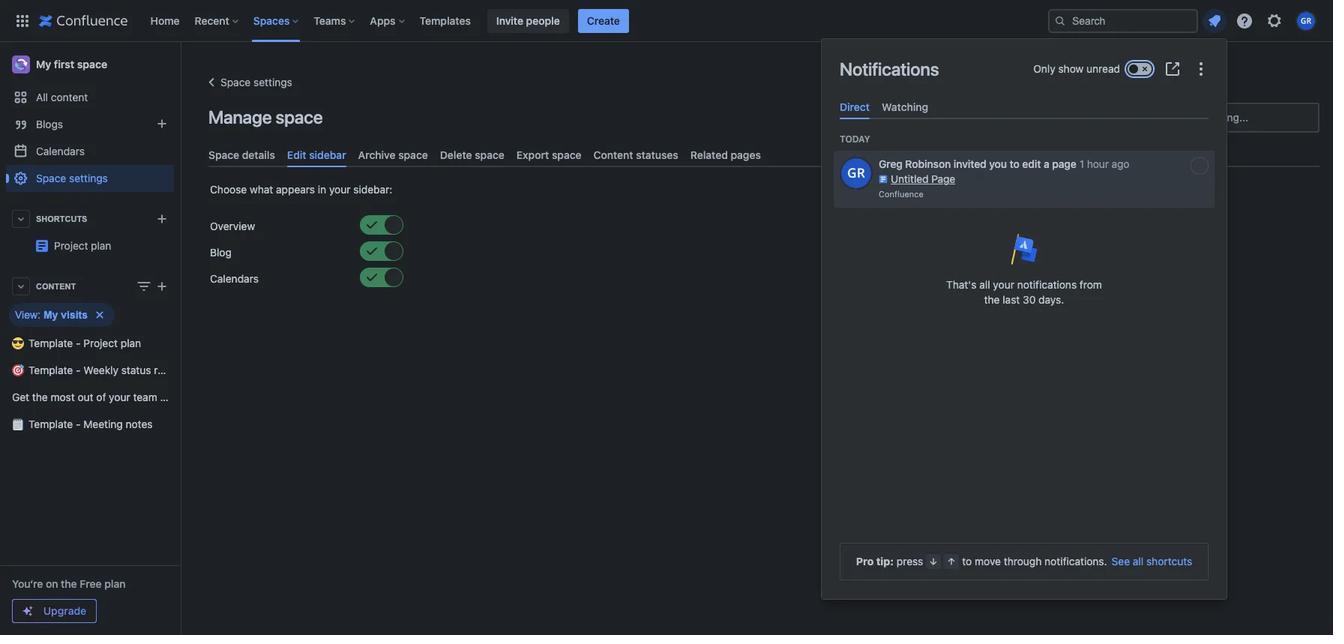 Task type: locate. For each thing, give the bounding box(es) containing it.
content inside dropdown button
[[36, 282, 76, 291]]

2 horizontal spatial your
[[993, 278, 1015, 291]]

my left first
[[36, 58, 51, 70]]

:sunglasses: image
[[12, 337, 24, 349]]

1 vertical spatial small image
[[366, 245, 378, 257]]

you're on the free plan
[[12, 577, 126, 590]]

invite people button
[[487, 9, 569, 33]]

blogs link
[[6, 111, 174, 138]]

all right that's
[[980, 278, 990, 291]]

free
[[80, 577, 102, 590]]

:sunglasses: image
[[12, 337, 24, 349]]

0 vertical spatial tab list
[[834, 94, 1215, 119]]

blog
[[210, 246, 232, 259]]

related pages
[[691, 148, 761, 161]]

archive space
[[358, 148, 428, 161]]

your inside that's all your notifications from the last 30 days.
[[993, 278, 1015, 291]]

0 vertical spatial all
[[980, 278, 990, 291]]

export
[[517, 148, 549, 161]]

2 vertical spatial small image
[[366, 272, 378, 284]]

1 vertical spatial settings
[[69, 172, 108, 184]]

template for template - weekly status report
[[28, 364, 73, 376]]

clear view image
[[91, 306, 109, 324]]

3 template from the top
[[28, 418, 73, 430]]

on
[[46, 577, 58, 590]]

details
[[242, 148, 275, 161]]

space settings link up manage
[[202, 73, 292, 91]]

tab list containing direct
[[834, 94, 1215, 119]]

space up manage
[[220, 76, 251, 88]]

small image for overview
[[366, 219, 378, 231]]

invite
[[496, 14, 523, 27]]

greg robinson image
[[841, 158, 871, 188]]

1 small image from the top
[[366, 219, 378, 231]]

template up the most
[[28, 364, 73, 376]]

your right in
[[329, 183, 351, 196]]

template
[[28, 337, 73, 349], [28, 364, 73, 376], [28, 418, 73, 430]]

1 horizontal spatial calendars
[[210, 272, 259, 285]]

from
[[1080, 278, 1102, 291]]

- left meeting
[[76, 418, 81, 430]]

settings down "calendars" link
[[69, 172, 108, 184]]

that's all your notifications from the last 30 days.
[[946, 278, 1102, 306]]

space details link
[[202, 142, 281, 167]]

blogs
[[36, 118, 63, 130]]

edit
[[287, 148, 306, 161]]

1 vertical spatial content
[[36, 282, 76, 291]]

0 vertical spatial -
[[76, 337, 81, 349]]

create link
[[578, 9, 629, 33]]

see all shortcuts
[[1112, 555, 1193, 568]]

all inside that's all your notifications from the last 30 days.
[[980, 278, 990, 291]]

view: my visits
[[15, 309, 88, 321]]

- down "visits"
[[76, 337, 81, 349]]

0 vertical spatial small image
[[385, 219, 397, 231]]

template down the most
[[28, 418, 73, 430]]

to
[[1194, 111, 1203, 124], [962, 555, 972, 568]]

of
[[96, 391, 106, 403]]

2 vertical spatial your
[[109, 391, 130, 403]]

content statuses
[[594, 148, 679, 161]]

shortcuts
[[1147, 555, 1193, 568]]

last
[[1003, 293, 1020, 306]]

the right on at bottom left
[[61, 577, 77, 590]]

template for template - meeting notes
[[28, 418, 73, 430]]

1 vertical spatial space settings
[[36, 172, 108, 184]]

small image for blog
[[385, 245, 397, 257]]

1 horizontal spatial content
[[594, 148, 633, 161]]

0 horizontal spatial project plan
[[54, 239, 111, 252]]

only show unread
[[1034, 62, 1120, 75]]

calendars inside space element
[[36, 145, 85, 157]]

2 small image from the top
[[366, 245, 378, 257]]

confluence image
[[39, 12, 128, 30], [39, 12, 128, 30]]

:dart: image
[[12, 364, 24, 376]]

content left statuses on the top
[[594, 148, 633, 161]]

tab list
[[834, 94, 1215, 119], [202, 142, 1326, 167]]

- left weekly on the bottom left of the page
[[76, 364, 81, 376]]

1 small image from the top
[[385, 219, 397, 231]]

30
[[1023, 293, 1036, 306]]

edit sidebar link
[[281, 142, 352, 167]]

0 horizontal spatial space settings
[[36, 172, 108, 184]]

1 horizontal spatial all
[[1133, 555, 1144, 568]]

premium image
[[22, 605, 34, 617]]

2 small image from the top
[[385, 245, 397, 257]]

0 vertical spatial to
[[1194, 111, 1203, 124]]

calendars
[[36, 145, 85, 157], [210, 272, 259, 285]]

2 vertical spatial small image
[[385, 272, 397, 284]]

home
[[150, 14, 180, 27]]

0 vertical spatial template
[[28, 337, 73, 349]]

template - weekly status report
[[28, 364, 184, 376]]

2 horizontal spatial the
[[984, 293, 1000, 306]]

archive
[[358, 148, 396, 161]]

edit sidebar
[[287, 148, 346, 161]]

invite people
[[496, 14, 560, 27]]

calendars down blog
[[210, 272, 259, 285]]

direct
[[840, 100, 870, 113]]

0 horizontal spatial settings
[[69, 172, 108, 184]]

content up "view: my visits"
[[36, 282, 76, 291]]

all for that's
[[980, 278, 990, 291]]

space left details
[[208, 148, 239, 161]]

all
[[980, 278, 990, 291], [1133, 555, 1144, 568]]

the inside that's all your notifications from the last 30 days.
[[984, 293, 1000, 306]]

what
[[250, 183, 273, 196]]

tab list inside notifications dialog
[[834, 94, 1215, 119]]

1 vertical spatial to
[[962, 555, 972, 568]]

1 vertical spatial -
[[76, 364, 81, 376]]

space inside 'link'
[[552, 148, 582, 161]]

template down "view: my visits"
[[28, 337, 73, 349]]

- for project
[[76, 337, 81, 349]]

my first space
[[36, 58, 107, 70]]

1 vertical spatial space
[[208, 148, 239, 161]]

2 vertical spatial -
[[76, 418, 81, 430]]

- for weekly
[[76, 364, 81, 376]]

1 vertical spatial calendars
[[210, 272, 259, 285]]

apps button
[[366, 9, 411, 33]]

space right delete
[[475, 148, 505, 161]]

out
[[78, 391, 93, 403]]

small image
[[366, 219, 378, 231], [366, 245, 378, 257], [366, 272, 378, 284]]

2 - from the top
[[76, 364, 81, 376]]

space settings down "calendars" link
[[36, 172, 108, 184]]

to right jump
[[1194, 111, 1203, 124]]

3 - from the top
[[76, 418, 81, 430]]

visits
[[61, 309, 88, 321]]

space for archive space
[[398, 148, 428, 161]]

days.
[[1039, 293, 1064, 306]]

weekly
[[83, 364, 119, 376]]

1 vertical spatial the
[[32, 391, 48, 403]]

jump
[[1164, 111, 1191, 124]]

sidebar
[[309, 148, 346, 161]]

0 vertical spatial the
[[984, 293, 1000, 306]]

project
[[174, 233, 208, 246], [54, 239, 88, 252], [83, 337, 118, 349]]

my
[[36, 58, 51, 70], [43, 309, 58, 321]]

notifications.
[[1045, 555, 1107, 568]]

2 template from the top
[[28, 364, 73, 376]]

0 vertical spatial your
[[329, 183, 351, 196]]

calendars down blogs
[[36, 145, 85, 157]]

your right of
[[109, 391, 130, 403]]

small image
[[385, 219, 397, 231], [385, 245, 397, 257], [385, 272, 397, 284]]

shortcuts button
[[6, 205, 174, 232]]

the
[[984, 293, 1000, 306], [32, 391, 48, 403], [61, 577, 77, 590]]

1 vertical spatial your
[[993, 278, 1015, 291]]

choose
[[210, 183, 247, 196]]

your up last
[[993, 278, 1015, 291]]

related
[[691, 148, 728, 161]]

space up the edit
[[276, 106, 323, 127]]

1 vertical spatial template
[[28, 364, 73, 376]]

meeting
[[83, 418, 123, 430]]

banner
[[0, 0, 1333, 42]]

0 vertical spatial space
[[220, 76, 251, 88]]

1 horizontal spatial project plan
[[174, 233, 232, 246]]

0 horizontal spatial content
[[36, 282, 76, 291]]

content inside tab list
[[594, 148, 633, 161]]

change view image
[[135, 277, 153, 295]]

all for see
[[1133, 555, 1144, 568]]

0 horizontal spatial your
[[109, 391, 130, 403]]

space inside tab list
[[208, 148, 239, 161]]

1 vertical spatial all
[[1133, 555, 1144, 568]]

first
[[54, 58, 74, 70]]

0 vertical spatial small image
[[366, 219, 378, 231]]

1 vertical spatial small image
[[385, 245, 397, 257]]

the left last
[[984, 293, 1000, 306]]

space
[[220, 76, 251, 88], [208, 148, 239, 161], [36, 172, 66, 184]]

space settings link
[[202, 73, 292, 91], [6, 165, 174, 192]]

the right get
[[32, 391, 48, 403]]

space right archive
[[398, 148, 428, 161]]

content
[[51, 91, 88, 103]]

project for project plan link below the shortcuts dropdown button
[[54, 239, 88, 252]]

project inside project plan link
[[174, 233, 208, 246]]

0 vertical spatial calendars
[[36, 145, 85, 157]]

upgrade
[[43, 604, 86, 617]]

space
[[77, 58, 107, 70], [276, 106, 323, 127], [398, 148, 428, 161], [475, 148, 505, 161], [552, 148, 582, 161], [160, 391, 189, 403]]

1 horizontal spatial the
[[61, 577, 77, 590]]

0 horizontal spatial the
[[32, 391, 48, 403]]

1 horizontal spatial your
[[329, 183, 351, 196]]

small image for blog
[[366, 245, 378, 257]]

project plan
[[174, 233, 232, 246], [54, 239, 111, 252]]

1 horizontal spatial space settings
[[220, 76, 292, 88]]

settings up manage space
[[254, 76, 292, 88]]

manage
[[208, 106, 272, 127]]

space settings
[[220, 76, 292, 88], [36, 172, 108, 184]]

manage space
[[208, 106, 323, 127]]

sidebar:
[[353, 183, 392, 196]]

to right arrow up image
[[962, 555, 972, 568]]

create a blog image
[[153, 115, 171, 133]]

1 vertical spatial space settings link
[[6, 165, 174, 192]]

space right export in the top left of the page
[[552, 148, 582, 161]]

0 horizontal spatial all
[[980, 278, 990, 291]]

0 vertical spatial my
[[36, 58, 51, 70]]

0 vertical spatial content
[[594, 148, 633, 161]]

0 horizontal spatial calendars
[[36, 145, 85, 157]]

plan down the shortcuts dropdown button
[[91, 239, 111, 252]]

template - weekly status report link
[[6, 357, 184, 384]]

all right the see
[[1133, 555, 1144, 568]]

space details
[[208, 148, 275, 161]]

space up shortcuts
[[36, 172, 66, 184]]

export space link
[[511, 142, 588, 167]]

space settings link up the shortcuts dropdown button
[[6, 165, 174, 192]]

1 vertical spatial tab list
[[202, 142, 1326, 167]]

3 small image from the top
[[385, 272, 397, 284]]

1 - from the top
[[76, 337, 81, 349]]

appears
[[276, 183, 315, 196]]

settings
[[254, 76, 292, 88], [69, 172, 108, 184]]

appswitcher icon image
[[13, 12, 31, 30]]

team
[[133, 391, 157, 403]]

move
[[975, 555, 1001, 568]]

1 template from the top
[[28, 337, 73, 349]]

notification icon image
[[1206, 12, 1224, 30]]

0 vertical spatial settings
[[254, 76, 292, 88]]

:notepad_spiral: image
[[12, 418, 24, 430], [12, 418, 24, 430]]

2 vertical spatial the
[[61, 577, 77, 590]]

3 small image from the top
[[366, 272, 378, 284]]

you're
[[12, 577, 43, 590]]

-
[[76, 337, 81, 349], [76, 364, 81, 376], [76, 418, 81, 430]]

0 vertical spatial space settings link
[[202, 73, 292, 91]]

0 horizontal spatial to
[[962, 555, 972, 568]]

my right view:
[[43, 309, 58, 321]]

project plan up blog
[[174, 233, 232, 246]]

2 vertical spatial template
[[28, 418, 73, 430]]

all inside button
[[1133, 555, 1144, 568]]

that's
[[946, 278, 977, 291]]

project plan for project plan link above change view icon at the top left
[[174, 233, 232, 246]]

space settings up manage space
[[220, 76, 292, 88]]

project plan down the shortcuts dropdown button
[[54, 239, 111, 252]]

project plan link up change view icon at the top left
[[6, 232, 232, 259]]



Task type: describe. For each thing, give the bounding box(es) containing it.
delete
[[440, 148, 472, 161]]

all content link
[[6, 84, 174, 111]]

tip:
[[877, 555, 894, 568]]

pages
[[731, 148, 761, 161]]

2 vertical spatial space
[[36, 172, 66, 184]]

teams button
[[309, 9, 361, 33]]

project plan link down the shortcuts dropdown button
[[54, 239, 111, 252]]

archive space link
[[352, 142, 434, 167]]

spaces
[[253, 14, 290, 27]]

home link
[[146, 9, 184, 33]]

project inside template - project plan link
[[83, 337, 118, 349]]

all content
[[36, 91, 88, 103]]

recent button
[[190, 9, 244, 33]]

space for export space
[[552, 148, 582, 161]]

template - project plan link
[[6, 330, 174, 357]]

plan up 'status'
[[121, 337, 141, 349]]

your inside space element
[[109, 391, 130, 403]]

template - project plan image
[[36, 240, 48, 252]]

to inside notifications dialog
[[962, 555, 972, 568]]

global element
[[9, 0, 1045, 42]]

templates link
[[415, 9, 475, 33]]

more image
[[1192, 60, 1210, 78]]

notifications
[[1017, 278, 1077, 291]]

get
[[12, 391, 29, 403]]

delete space link
[[434, 142, 511, 167]]

unread
[[1087, 62, 1120, 75]]

calendars link
[[6, 138, 174, 165]]

tab list containing space details
[[202, 142, 1326, 167]]

space element
[[0, 42, 232, 635]]

1 vertical spatial my
[[43, 309, 58, 321]]

shortcuts
[[36, 214, 87, 223]]

report
[[154, 364, 184, 376]]

plan right free
[[104, 577, 126, 590]]

template - meeting notes link
[[6, 411, 174, 438]]

space down report
[[160, 391, 189, 403]]

related pages link
[[685, 142, 767, 167]]

content statuses link
[[588, 142, 685, 167]]

notes
[[126, 418, 153, 430]]

small image for calendars
[[385, 272, 397, 284]]

plan up blog
[[211, 233, 232, 246]]

- for meeting
[[76, 418, 81, 430]]

project plan for project plan link below the shortcuts dropdown button
[[54, 239, 111, 252]]

see all shortcuts button
[[1112, 554, 1193, 569]]

setting...
[[1206, 111, 1249, 124]]

upgrade button
[[13, 600, 96, 622]]

see
[[1112, 555, 1130, 568]]

most
[[51, 391, 75, 403]]

1 horizontal spatial space settings link
[[202, 73, 292, 91]]

space for manage space
[[276, 106, 323, 127]]

content for content
[[36, 282, 76, 291]]

arrow down image
[[928, 556, 940, 568]]

view:
[[15, 309, 40, 321]]

Search field
[[1048, 9, 1198, 33]]

recent
[[195, 14, 229, 27]]

create
[[587, 14, 620, 27]]

small image for calendars
[[366, 272, 378, 284]]

export space
[[517, 148, 582, 161]]

notifications dialog
[[822, 39, 1227, 599]]

:dart: image
[[12, 364, 24, 376]]

project for project plan link above change view icon at the top left
[[174, 233, 208, 246]]

space settings inside space element
[[36, 172, 108, 184]]

in
[[318, 183, 326, 196]]

show
[[1059, 62, 1084, 75]]

today
[[840, 134, 871, 145]]

apps
[[370, 14, 396, 27]]

arrow up image
[[946, 556, 958, 568]]

choose what appears in your sidebar:
[[210, 183, 392, 196]]

notifications
[[840, 58, 939, 79]]

status
[[121, 364, 151, 376]]

people
[[526, 14, 560, 27]]

all
[[36, 91, 48, 103]]

overview
[[210, 220, 255, 233]]

settings inside space element
[[69, 172, 108, 184]]

delete space
[[440, 148, 505, 161]]

space right first
[[77, 58, 107, 70]]

template - meeting notes
[[28, 418, 153, 430]]

through
[[1004, 555, 1042, 568]]

open notifications in a new tab image
[[1164, 60, 1182, 78]]

add shortcut image
[[153, 210, 171, 228]]

0 horizontal spatial space settings link
[[6, 165, 174, 192]]

pro tip: press
[[856, 555, 923, 568]]

small image for overview
[[385, 219, 397, 231]]

templates
[[420, 14, 471, 27]]

statuses
[[636, 148, 679, 161]]

search image
[[1054, 15, 1066, 27]]

content for content statuses
[[594, 148, 633, 161]]

help icon image
[[1236, 12, 1254, 30]]

template - project plan
[[28, 337, 141, 349]]

banner containing home
[[0, 0, 1333, 42]]

create a page image
[[153, 277, 171, 295]]

template for template - project plan
[[28, 337, 73, 349]]

content button
[[6, 273, 174, 300]]

get the most out of your team space
[[12, 391, 189, 403]]

settings icon image
[[1266, 12, 1284, 30]]

to move through notifications.
[[962, 555, 1107, 568]]

0 vertical spatial space settings
[[220, 76, 292, 88]]

1 horizontal spatial settings
[[254, 76, 292, 88]]

teams
[[314, 14, 346, 27]]

my first space link
[[6, 49, 174, 79]]

pro
[[856, 555, 874, 568]]

watching
[[882, 100, 929, 113]]

collapse sidebar image
[[163, 49, 196, 79]]

press
[[897, 555, 923, 568]]

get the most out of your team space link
[[6, 384, 189, 411]]

1 horizontal spatial to
[[1194, 111, 1203, 124]]

jump to setting...
[[1164, 111, 1249, 124]]

space for delete space
[[475, 148, 505, 161]]

spaces button
[[249, 9, 305, 33]]



Task type: vqa. For each thing, say whether or not it's contained in the screenshot.
Normal text
no



